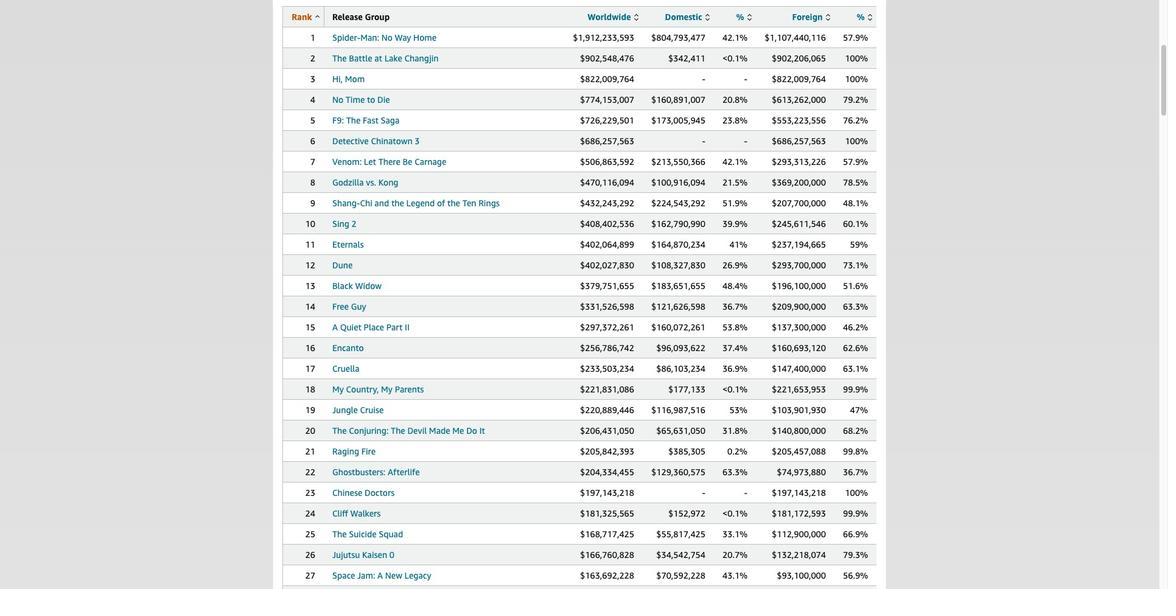 Task type: locate. For each thing, give the bounding box(es) containing it.
$297,372,261
[[580, 322, 635, 333]]

1 horizontal spatial % link
[[857, 12, 873, 22]]

100%
[[845, 53, 868, 63], [845, 74, 868, 84], [845, 136, 868, 146], [845, 488, 868, 498]]

63.3% down 51.6%
[[844, 301, 869, 312]]

13
[[305, 281, 315, 291]]

0 vertical spatial 57.9%
[[844, 32, 869, 43]]

1 57.9% from the top
[[844, 32, 869, 43]]

$256,786,742
[[580, 343, 635, 353]]

carnage
[[415, 157, 447, 167]]

42.1% up 21.5%
[[723, 157, 748, 167]]

- up $152,972
[[703, 488, 706, 498]]

doctors
[[365, 488, 395, 498]]

2 $197,143,218 from the left
[[772, 488, 826, 498]]

0 vertical spatial 99.9%
[[844, 384, 869, 395]]

walkers
[[351, 509, 381, 519]]

1 vertical spatial a
[[378, 571, 383, 581]]

$369,200,000
[[772, 177, 826, 188]]

99.9% up 66.9%
[[844, 509, 869, 519]]

new
[[385, 571, 403, 581]]

1 vertical spatial 42.1%
[[723, 157, 748, 167]]

spider-
[[333, 32, 361, 43]]

$116,987,516
[[652, 405, 706, 415]]

2 the from the left
[[448, 198, 460, 208]]

1 horizontal spatial my
[[381, 384, 393, 395]]

the down cliff
[[333, 529, 347, 540]]

0 horizontal spatial my
[[333, 384, 344, 395]]

63.3% down 0.2%
[[723, 467, 748, 477]]

<0.1% for $152,972
[[723, 509, 748, 519]]

chinatown
[[371, 136, 413, 146]]

1 $822,009,764 from the left
[[580, 74, 635, 84]]

0 horizontal spatial the
[[392, 198, 404, 208]]

100% for $822,009,764
[[845, 74, 868, 84]]

1 $197,143,218 from the left
[[580, 488, 635, 498]]

1 vertical spatial 2
[[352, 219, 357, 229]]

ii
[[405, 322, 410, 333]]

jungle
[[333, 405, 358, 415]]

0 horizontal spatial $197,143,218
[[580, 488, 635, 498]]

1 horizontal spatial 2
[[352, 219, 357, 229]]

a left new
[[378, 571, 383, 581]]

sing 2 link
[[333, 219, 357, 229]]

36.7% down 99.8%
[[844, 467, 869, 477]]

$774,153,007
[[580, 94, 635, 105]]

encanto link
[[333, 343, 364, 353]]

1 vertical spatial no
[[333, 94, 344, 105]]

0 vertical spatial 3
[[310, 74, 315, 84]]

0 vertical spatial no
[[382, 32, 393, 43]]

worldwide
[[588, 12, 631, 22]]

6
[[310, 136, 315, 146]]

% link right foreign link
[[857, 12, 873, 22]]

way
[[395, 32, 411, 43]]

eternals
[[333, 239, 364, 250]]

jungle cruise link
[[333, 405, 384, 415]]

no left time at the left top
[[333, 94, 344, 105]]

black
[[333, 281, 353, 291]]

2 right sing
[[352, 219, 357, 229]]

venom:
[[333, 157, 362, 167]]

16
[[305, 343, 315, 353]]

the
[[333, 53, 347, 63], [346, 115, 361, 125], [333, 426, 347, 436], [391, 426, 405, 436], [333, 529, 347, 540]]

2 $686,257,563 from the left
[[772, 136, 826, 146]]

1 horizontal spatial a
[[378, 571, 383, 581]]

cliff walkers
[[333, 509, 381, 519]]

3
[[310, 74, 315, 84], [415, 136, 420, 146]]

48.1%
[[844, 198, 869, 208]]

0 vertical spatial <0.1%
[[723, 53, 748, 63]]

the right of
[[448, 198, 460, 208]]

$686,257,563 up $293,313,226
[[772, 136, 826, 146]]

% link right domestic link
[[737, 12, 752, 22]]

8
[[310, 177, 315, 188]]

godzilla vs. kong
[[333, 177, 399, 188]]

% right foreign link
[[857, 12, 865, 22]]

1 vertical spatial 99.9%
[[844, 509, 869, 519]]

63.3%
[[844, 301, 869, 312], [723, 467, 748, 477]]

jam:
[[357, 571, 375, 581]]

the for battle
[[333, 53, 347, 63]]

$162,790,990
[[652, 219, 706, 229]]

0 horizontal spatial 36.7%
[[723, 301, 748, 312]]

no left way
[[382, 32, 393, 43]]

$86,103,234
[[657, 364, 706, 374]]

3 100% from the top
[[845, 136, 868, 146]]

0 horizontal spatial $686,257,563
[[580, 136, 635, 146]]

<0.1% down 36.9%
[[723, 384, 748, 395]]

42.1%
[[723, 32, 748, 43], [723, 157, 748, 167]]

detective
[[333, 136, 369, 146]]

5
[[310, 115, 315, 125]]

47%
[[850, 405, 868, 415]]

1 horizontal spatial 36.7%
[[844, 467, 869, 477]]

<0.1% up "20.8%" in the top right of the page
[[723, 53, 748, 63]]

spider-man: no way home link
[[333, 32, 437, 43]]

my up jungle
[[333, 384, 344, 395]]

0 vertical spatial a
[[333, 322, 338, 333]]

0 horizontal spatial %
[[737, 12, 745, 22]]

the up hi,
[[333, 53, 347, 63]]

- down 0.2%
[[745, 488, 748, 498]]

1 horizontal spatial $197,143,218
[[772, 488, 826, 498]]

$177,133
[[669, 384, 706, 395]]

3 up 4 at left top
[[310, 74, 315, 84]]

devil
[[408, 426, 427, 436]]

1 vertical spatial 57.9%
[[844, 157, 869, 167]]

2 57.9% from the top
[[844, 157, 869, 167]]

jujutsu kaisen 0 link
[[333, 550, 395, 560]]

57.9% right $1,107,440,116
[[844, 32, 869, 43]]

<0.1% for $177,133
[[723, 384, 748, 395]]

$902,206,065
[[772, 53, 826, 63]]

godzilla vs. kong link
[[333, 177, 399, 188]]

100% for $686,257,563
[[845, 136, 868, 146]]

chi
[[360, 198, 373, 208]]

$93,100,000
[[777, 571, 826, 581]]

sing 2
[[333, 219, 357, 229]]

release group
[[333, 12, 390, 22]]

kong
[[379, 177, 399, 188]]

$686,257,563 down $726,229,501
[[580, 136, 635, 146]]

0 vertical spatial 42.1%
[[723, 32, 748, 43]]

20
[[305, 426, 315, 436]]

<0.1%
[[723, 53, 748, 63], [723, 384, 748, 395], [723, 509, 748, 519]]

27
[[305, 571, 315, 581]]

0 horizontal spatial $822,009,764
[[580, 74, 635, 84]]

the for conjuring:
[[333, 426, 347, 436]]

57.9% up 78.5%
[[844, 157, 869, 167]]

33.1%
[[723, 529, 748, 540]]

$432,243,292
[[580, 198, 635, 208]]

time
[[346, 94, 365, 105]]

1 $686,257,563 from the left
[[580, 136, 635, 146]]

1 vertical spatial <0.1%
[[723, 384, 748, 395]]

$197,143,218 down the $204,334,455
[[580, 488, 635, 498]]

$197,143,218 up $181,172,593
[[772, 488, 826, 498]]

1 vertical spatial 3
[[415, 136, 420, 146]]

my left the parents
[[381, 384, 393, 395]]

a left quiet
[[333, 322, 338, 333]]

2 99.9% from the top
[[844, 509, 869, 519]]

my
[[333, 384, 344, 395], [381, 384, 393, 395]]

ghostbusters: afterlife link
[[333, 467, 420, 477]]

2 down 1
[[310, 53, 315, 63]]

$822,009,764 down $902,548,476
[[580, 74, 635, 84]]

1 42.1% from the top
[[723, 32, 748, 43]]

the right and on the left top of the page
[[392, 198, 404, 208]]

$181,325,565
[[580, 509, 635, 519]]

2 % from the left
[[857, 12, 865, 22]]

99.9% for $221,653,953
[[844, 384, 869, 395]]

1 <0.1% from the top
[[723, 53, 748, 63]]

$902,548,476
[[580, 53, 635, 63]]

1 % link from the left
[[737, 12, 752, 22]]

$385,305
[[669, 446, 706, 457]]

1 vertical spatial 63.3%
[[723, 467, 748, 477]]

shang-chi and the legend of the ten rings
[[333, 198, 500, 208]]

the down jungle
[[333, 426, 347, 436]]

2 <0.1% from the top
[[723, 384, 748, 395]]

free guy link
[[333, 301, 366, 312]]

widow
[[355, 281, 382, 291]]

1 % from the left
[[737, 12, 745, 22]]

3 <0.1% from the top
[[723, 509, 748, 519]]

51.9%
[[723, 198, 748, 208]]

1 horizontal spatial the
[[448, 198, 460, 208]]

20.7%
[[723, 550, 748, 560]]

$147,400,000
[[772, 364, 826, 374]]

the battle at lake changjin link
[[333, 53, 439, 63]]

release
[[333, 12, 363, 22]]

1 horizontal spatial no
[[382, 32, 393, 43]]

$822,009,764 down $902,206,065
[[772, 74, 826, 84]]

<0.1% up the 33.1%
[[723, 509, 748, 519]]

0 horizontal spatial 3
[[310, 74, 315, 84]]

1 horizontal spatial $686,257,563
[[772, 136, 826, 146]]

39.9%
[[723, 219, 748, 229]]

42.1% right $804,793,477
[[723, 32, 748, 43]]

ghostbusters: afterlife
[[333, 467, 420, 477]]

2 % link from the left
[[857, 12, 873, 22]]

$204,334,455
[[580, 467, 635, 477]]

be
[[403, 157, 413, 167]]

11
[[305, 239, 315, 250]]

4 100% from the top
[[845, 488, 868, 498]]

black widow
[[333, 281, 382, 291]]

$129,360,575
[[652, 467, 706, 477]]

36.7%
[[723, 301, 748, 312], [844, 467, 869, 477]]

% right domestic link
[[737, 12, 745, 22]]

1 horizontal spatial $822,009,764
[[772, 74, 826, 84]]

1 99.9% from the top
[[844, 384, 869, 395]]

2 42.1% from the top
[[723, 157, 748, 167]]

2 100% from the top
[[845, 74, 868, 84]]

the battle at lake changjin
[[333, 53, 439, 63]]

99.8%
[[844, 446, 869, 457]]

36.7% up 53.8%
[[723, 301, 748, 312]]

0 vertical spatial 63.3%
[[844, 301, 869, 312]]

1 100% from the top
[[845, 53, 868, 63]]

99.9% down 63.1%
[[844, 384, 869, 395]]

0 horizontal spatial 2
[[310, 53, 315, 63]]

%
[[737, 12, 745, 22], [857, 12, 865, 22]]

2 $822,009,764 from the left
[[772, 74, 826, 84]]

2 vertical spatial <0.1%
[[723, 509, 748, 519]]

$553,223,556
[[772, 115, 826, 125]]

the
[[392, 198, 404, 208], [448, 198, 460, 208]]

9
[[310, 198, 315, 208]]

venom: let there be carnage
[[333, 157, 447, 167]]

1 horizontal spatial %
[[857, 12, 865, 22]]

$160,891,007
[[652, 94, 706, 105]]

3 up carnage
[[415, 136, 420, 146]]

% for second % 'link' from right
[[737, 12, 745, 22]]

2 my from the left
[[381, 384, 393, 395]]

57.9% for $1,107,440,116
[[844, 32, 869, 43]]

0 horizontal spatial % link
[[737, 12, 752, 22]]

1 horizontal spatial 3
[[415, 136, 420, 146]]



Task type: vqa. For each thing, say whether or not it's contained in the screenshot.
Walt for $298,172,056 May 26
no



Task type: describe. For each thing, give the bounding box(es) containing it.
53%
[[730, 405, 748, 415]]

raging fire
[[333, 446, 376, 457]]

$224,543,292
[[652, 198, 706, 208]]

the left devil
[[391, 426, 405, 436]]

22
[[305, 467, 315, 477]]

raging
[[333, 446, 359, 457]]

41%
[[730, 239, 748, 250]]

0 vertical spatial 36.7%
[[723, 301, 748, 312]]

60.1%
[[844, 219, 869, 229]]

62.6%
[[844, 343, 869, 353]]

hi, mom
[[333, 74, 365, 84]]

spider-man: no way home
[[333, 32, 437, 43]]

space jam: a new legacy
[[333, 571, 432, 581]]

sing
[[333, 219, 350, 229]]

<0.1% for $342,411
[[723, 53, 748, 63]]

0 horizontal spatial 63.3%
[[723, 467, 748, 477]]

die
[[378, 94, 390, 105]]

hi, mom link
[[333, 74, 365, 84]]

$1,107,440,116
[[765, 32, 826, 43]]

$209,900,000
[[772, 301, 826, 312]]

$220,889,446
[[580, 405, 635, 415]]

53.8%
[[723, 322, 748, 333]]

$183,651,655
[[652, 281, 706, 291]]

$207,700,000
[[772, 198, 826, 208]]

42.1% for $213,550,366
[[723, 157, 748, 167]]

1
[[310, 32, 315, 43]]

$166,760,828
[[580, 550, 635, 560]]

afterlife
[[388, 467, 420, 477]]

51.6%
[[844, 281, 869, 291]]

14
[[305, 301, 315, 312]]

17
[[305, 364, 315, 374]]

1 vertical spatial 36.7%
[[844, 467, 869, 477]]

domestic
[[665, 12, 703, 22]]

1 my from the left
[[333, 384, 344, 395]]

ghostbusters:
[[333, 467, 386, 477]]

my country, my parents link
[[333, 384, 424, 395]]

$613,262,000
[[772, 94, 826, 105]]

the for suicide
[[333, 529, 347, 540]]

37.4%
[[723, 343, 748, 353]]

it
[[480, 426, 485, 436]]

- down 23.8%
[[745, 136, 748, 146]]

$1,912,233,593
[[573, 32, 635, 43]]

venom: let there be carnage link
[[333, 157, 447, 167]]

20.8%
[[723, 94, 748, 105]]

- down $342,411
[[703, 74, 706, 84]]

f9: the fast saga link
[[333, 115, 400, 125]]

0 horizontal spatial no
[[333, 94, 344, 105]]

free
[[333, 301, 349, 312]]

0.2%
[[728, 446, 748, 457]]

jungle cruise
[[333, 405, 384, 415]]

100% for $197,143,218
[[845, 488, 868, 498]]

suicide
[[349, 529, 377, 540]]

black widow link
[[333, 281, 382, 291]]

48.4%
[[723, 281, 748, 291]]

chinese doctors link
[[333, 488, 395, 498]]

godzilla
[[333, 177, 364, 188]]

78.5%
[[844, 177, 869, 188]]

the right f9: on the top of the page
[[346, 115, 361, 125]]

foreign
[[793, 12, 823, 22]]

$205,457,088
[[772, 446, 826, 457]]

f9:
[[333, 115, 344, 125]]

$726,229,501
[[580, 115, 635, 125]]

25
[[305, 529, 315, 540]]

31.8%
[[723, 426, 748, 436]]

$402,064,899
[[580, 239, 635, 250]]

dune
[[333, 260, 353, 270]]

me
[[453, 426, 464, 436]]

- up $213,550,366
[[703, 136, 706, 146]]

$160,693,120
[[772, 343, 826, 353]]

group
[[365, 12, 390, 22]]

7
[[310, 157, 315, 167]]

66.9%
[[844, 529, 869, 540]]

domestic link
[[665, 12, 710, 22]]

hi,
[[333, 74, 343, 84]]

and
[[375, 198, 389, 208]]

$103,901,930
[[772, 405, 826, 415]]

36.9%
[[723, 364, 748, 374]]

57.9% for $293,313,226
[[844, 157, 869, 167]]

man:
[[361, 32, 379, 43]]

rings
[[479, 198, 500, 208]]

place
[[364, 322, 384, 333]]

42.1% for $804,793,477
[[723, 32, 748, 43]]

$804,793,477
[[652, 32, 706, 43]]

1 horizontal spatial 63.3%
[[844, 301, 869, 312]]

$173,005,945
[[652, 115, 706, 125]]

1 the from the left
[[392, 198, 404, 208]]

0 horizontal spatial a
[[333, 322, 338, 333]]

% for second % 'link' from left
[[857, 12, 865, 22]]

0 vertical spatial 2
[[310, 53, 315, 63]]

99.9% for $181,172,593
[[844, 509, 869, 519]]

made
[[429, 426, 451, 436]]

100% for $902,206,065
[[845, 53, 868, 63]]

43.1%
[[723, 571, 748, 581]]

ten
[[463, 198, 477, 208]]

kaisen
[[362, 550, 387, 560]]

saga
[[381, 115, 400, 125]]

$293,313,226
[[772, 157, 826, 167]]

part
[[387, 322, 403, 333]]

- up "20.8%" in the top right of the page
[[745, 74, 748, 84]]

$408,402,536
[[580, 219, 635, 229]]

26.9%
[[723, 260, 748, 270]]

19
[[305, 405, 315, 415]]

$160,072,261
[[652, 322, 706, 333]]

$100,916,094
[[652, 177, 706, 188]]

lake
[[385, 53, 402, 63]]

shang-
[[333, 198, 360, 208]]

15
[[305, 322, 315, 333]]

$237,194,665
[[772, 239, 826, 250]]

$205,842,393
[[580, 446, 635, 457]]

$213,550,366
[[652, 157, 706, 167]]



